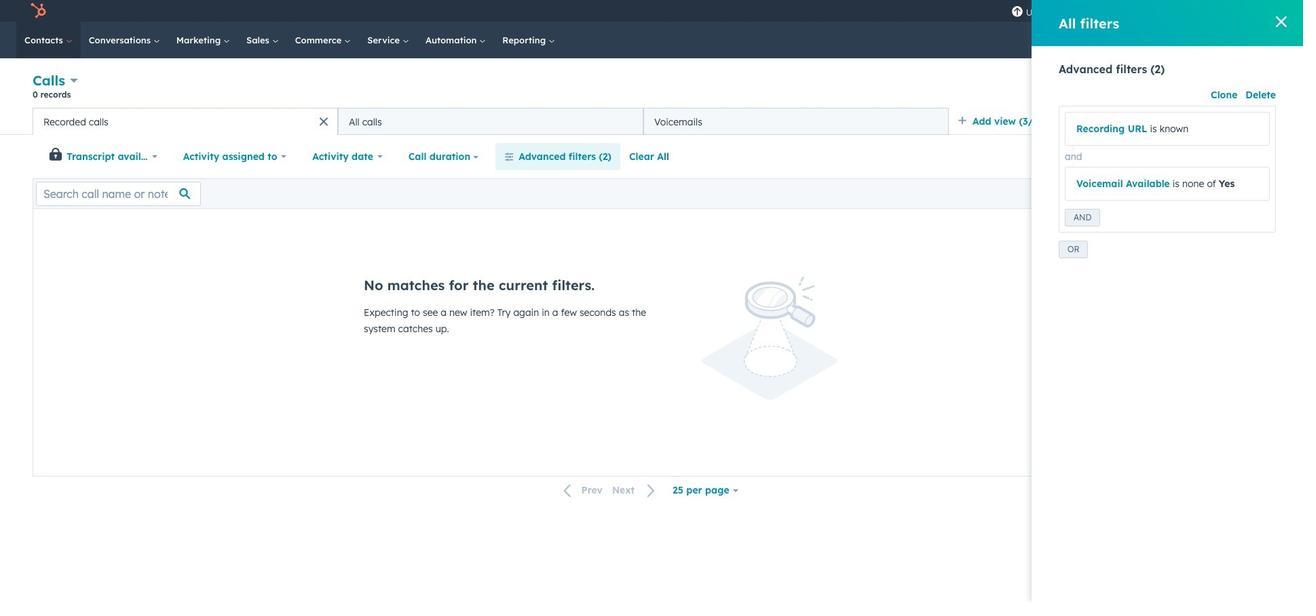 Task type: vqa. For each thing, say whether or not it's contained in the screenshot.
the Pagination Navigation in the bottom of the page
yes



Task type: describe. For each thing, give the bounding box(es) containing it.
Search HubSpot search field
[[1113, 29, 1256, 52]]

marketplaces image
[[1104, 6, 1116, 18]]

pagination navigation
[[556, 482, 664, 500]]

jacob simon image
[[1206, 5, 1219, 17]]

Search call name or notes search field
[[36, 182, 201, 206]]



Task type: locate. For each thing, give the bounding box(es) containing it.
close image
[[1277, 16, 1287, 27]]

menu
[[1005, 0, 1287, 22]]

banner
[[33, 71, 1271, 108]]



